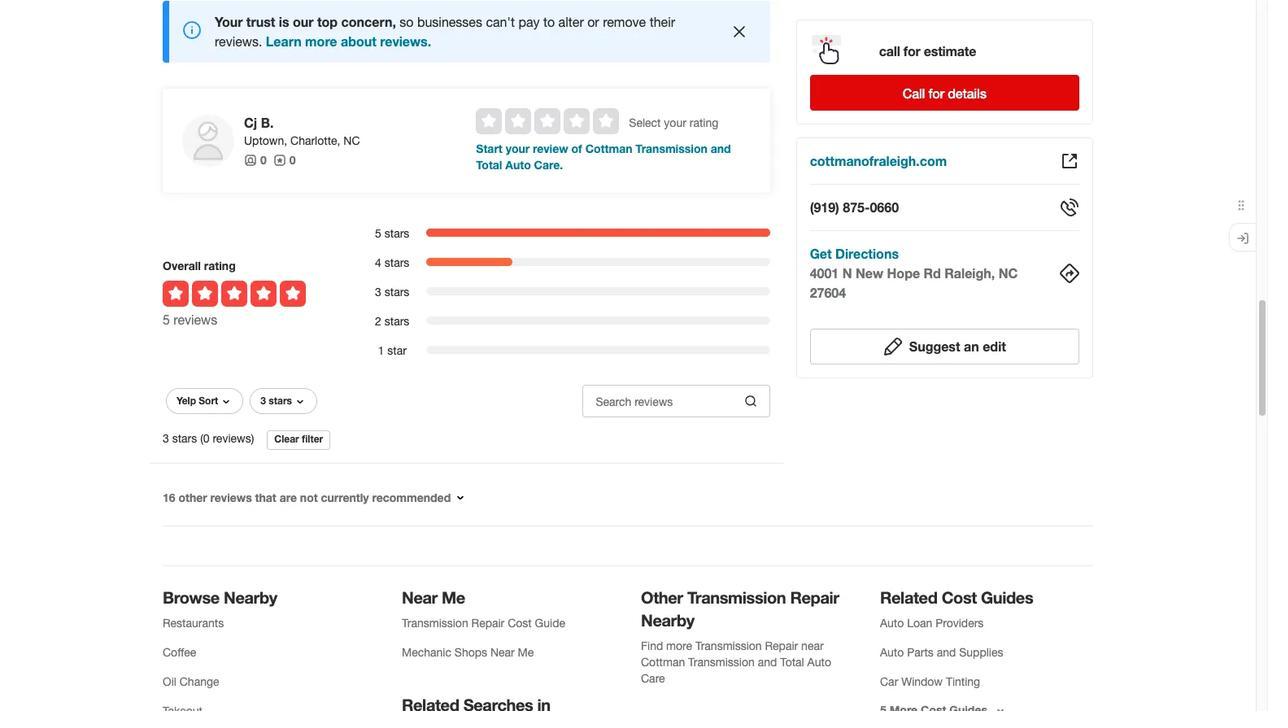 Task type: vqa. For each thing, say whether or not it's contained in the screenshot.
King's Hawaiian Bakery & Restaurant Link
no



Task type: locate. For each thing, give the bounding box(es) containing it.
2 horizontal spatial 3
[[375, 285, 382, 298]]

0 horizontal spatial reviews.
[[215, 34, 262, 49]]

your trust is our top concern,
[[215, 14, 396, 29]]

clear
[[274, 433, 299, 445]]

mechanic shops near me link
[[389, 638, 615, 667]]

0 horizontal spatial me
[[442, 587, 465, 607]]

5 up 4
[[375, 227, 382, 240]]

0 right 16 friends v2 icon on the left of the page
[[260, 153, 267, 167]]

0 horizontal spatial care
[[534, 158, 560, 171]]

0 horizontal spatial 16 chevron down v2 image
[[220, 395, 233, 408]]

find more transmission repair near cottman transmission and total auto care link
[[628, 631, 867, 693]]

reviews down 5 star rating image
[[174, 312, 217, 327]]

stars inside "element"
[[385, 315, 410, 328]]

1 vertical spatial nc
[[999, 265, 1018, 281]]

1 horizontal spatial nearby
[[641, 610, 695, 630]]

friends element
[[244, 152, 267, 168]]

0 horizontal spatial cost
[[508, 617, 532, 630]]

your right start
[[506, 141, 530, 155]]

care down review
[[534, 158, 560, 171]]

1 vertical spatial 5
[[163, 312, 170, 327]]

1 star
[[378, 344, 407, 357]]

3 stars for filter reviews by 3 stars rating element
[[375, 285, 410, 298]]

1 vertical spatial for
[[929, 85, 945, 100]]

browse
[[163, 587, 220, 607]]

call
[[879, 43, 900, 58]]

nc right charlotte,
[[344, 134, 360, 147]]

call for details
[[903, 85, 987, 100]]

for right call on the top of page
[[929, 85, 945, 100]]

1 horizontal spatial 3 stars
[[375, 285, 410, 298]]

clear filter
[[274, 433, 323, 445]]

reviews left that
[[210, 490, 252, 504]]

and right parts
[[937, 646, 956, 659]]

1 vertical spatial reviews
[[635, 395, 673, 408]]

0 vertical spatial repair
[[791, 587, 839, 607]]

filter reviews by 1 star rating element
[[358, 342, 770, 359]]

1 vertical spatial cottman
[[641, 656, 685, 669]]

3 stars
[[375, 285, 410, 298], [261, 394, 292, 407]]

about
[[341, 33, 377, 49]]

(919)
[[810, 199, 840, 215]]

pay
[[519, 14, 540, 29]]

5
[[375, 227, 382, 240], [163, 312, 170, 327]]

auto down "near"
[[808, 656, 832, 669]]

auto
[[506, 158, 531, 171], [880, 617, 904, 630], [880, 646, 904, 659], [808, 656, 832, 669]]

0 vertical spatial near
[[402, 587, 438, 607]]

nc right raleigh, on the right
[[999, 265, 1018, 281]]

total down "near"
[[781, 656, 805, 669]]

overall
[[163, 259, 201, 272]]

coffee link
[[150, 638, 376, 667]]

24 external link v2 image
[[1060, 151, 1080, 171]]

more inside info alert
[[305, 33, 337, 49]]

charlotte,
[[291, 134, 341, 147]]

filter reviews by 3 stars rating element
[[358, 284, 770, 300]]

new
[[856, 265, 884, 281]]

0 vertical spatial total
[[476, 158, 502, 171]]

total
[[476, 158, 502, 171], [781, 656, 805, 669]]

5 down overall
[[163, 312, 170, 327]]

learn
[[266, 33, 302, 49]]

1 horizontal spatial 0
[[290, 153, 296, 167]]

cottman
[[586, 141, 633, 155], [641, 656, 685, 669]]

so
[[400, 14, 414, 29]]

reviews)
[[213, 432, 254, 445]]

and
[[711, 141, 731, 155], [937, 646, 956, 659], [758, 656, 777, 669]]

1 vertical spatial me
[[518, 646, 534, 659]]

4 stars
[[375, 256, 410, 269]]

2 0 from the left
[[290, 153, 296, 167]]

reviews right search
[[635, 395, 673, 408]]

more for find
[[667, 639, 693, 652]]

more down top
[[305, 33, 337, 49]]

auto inside find more transmission repair near cottman transmission and total auto care
[[808, 656, 832, 669]]

cost
[[942, 587, 977, 607], [508, 617, 532, 630]]

3 stars button
[[250, 388, 317, 414]]

details
[[948, 85, 987, 100]]

0 vertical spatial rating
[[690, 116, 719, 129]]

n
[[843, 265, 852, 281]]

2 vertical spatial repair
[[765, 639, 798, 652]]

16 chevron down v2 image right the recommended
[[454, 491, 467, 504]]

and inside cottman transmission and total auto care
[[711, 141, 731, 155]]

near
[[802, 639, 824, 652]]

3 for 3 stars popup button
[[261, 394, 266, 407]]

auto parts and supplies
[[880, 646, 1004, 659]]

5 inside the filter reviews by 5 stars rating element
[[375, 227, 382, 240]]

nearby down other
[[641, 610, 695, 630]]

cost left guide
[[508, 617, 532, 630]]

3 stars up clear
[[261, 394, 292, 407]]

an
[[964, 339, 980, 354]]

stars up 4 stars
[[385, 227, 410, 240]]

5 for 5 stars
[[375, 227, 382, 240]]

cj
[[244, 115, 257, 130]]

stars right 2
[[385, 315, 410, 328]]

stars
[[385, 227, 410, 240], [385, 256, 410, 269], [385, 285, 410, 298], [385, 315, 410, 328], [269, 394, 292, 407], [172, 432, 197, 445]]

cottman inside find more transmission repair near cottman transmission and total auto care
[[641, 656, 685, 669]]

stars for 'filter reviews by 4 stars rating' element
[[385, 256, 410, 269]]

suggest an edit
[[910, 339, 1006, 354]]

care inside find more transmission repair near cottman transmission and total auto care
[[641, 672, 665, 685]]

repair up mechanic shops near me link in the bottom left of the page
[[472, 617, 505, 630]]

1 horizontal spatial 5
[[375, 227, 382, 240]]

1 vertical spatial total
[[781, 656, 805, 669]]

16 chevron down v2 image right sort
[[220, 395, 233, 408]]

cottman down "find"
[[641, 656, 685, 669]]

cottman right of
[[586, 141, 633, 155]]

stars inside popup button
[[269, 394, 292, 407]]

0 horizontal spatial cottman
[[586, 141, 633, 155]]

3 inside popup button
[[261, 394, 266, 407]]

16 other reviews that are not currently recommended
[[163, 490, 451, 504]]

start your review of
[[476, 141, 586, 155]]

0 horizontal spatial 0
[[260, 153, 267, 167]]

0 horizontal spatial your
[[506, 141, 530, 155]]

more inside find more transmission repair near cottman transmission and total auto care
[[667, 639, 693, 652]]

0 vertical spatial 5
[[375, 227, 382, 240]]

1 vertical spatial 3 stars
[[261, 394, 292, 407]]

nearby inside other transmission repair nearby
[[641, 610, 695, 630]]

find more transmission repair near cottman transmission and total auto care
[[641, 639, 832, 685]]

cottmanofraleigh.com
[[810, 153, 947, 168]]

0 inside friends element
[[260, 153, 267, 167]]

window
[[902, 675, 943, 688]]

transmission repair cost guide
[[402, 617, 566, 630]]

near down transmission repair cost guide link
[[491, 646, 515, 659]]

reviews. down your
[[215, 34, 262, 49]]

1 vertical spatial nearby
[[641, 610, 695, 630]]

more right "find"
[[667, 639, 693, 652]]

restaurants
[[163, 617, 224, 630]]

other transmission repair nearby
[[641, 587, 839, 630]]

1 vertical spatial care
[[641, 672, 665, 685]]

1 vertical spatial 3
[[261, 394, 266, 407]]

0 horizontal spatial for
[[904, 43, 921, 58]]

guide
[[535, 617, 566, 630]]

0 horizontal spatial 3 stars
[[261, 394, 292, 407]]

0 horizontal spatial more
[[305, 33, 337, 49]]

1 horizontal spatial me
[[518, 646, 534, 659]]

3 stars inside popup button
[[261, 394, 292, 407]]

1 vertical spatial rating
[[204, 259, 236, 272]]

0 vertical spatial care
[[534, 158, 560, 171]]

nearby up restaurants link
[[224, 587, 277, 607]]

(no rating) image
[[476, 108, 620, 134]]

rating right select
[[690, 116, 719, 129]]

and down select your rating
[[711, 141, 731, 155]]

0 vertical spatial for
[[904, 43, 921, 58]]

0 right 16 review v2 image
[[290, 153, 296, 167]]

1 horizontal spatial and
[[758, 656, 777, 669]]

auto inside cottman transmission and total auto care
[[506, 158, 531, 171]]

0 horizontal spatial total
[[476, 158, 502, 171]]

1 horizontal spatial your
[[664, 116, 687, 129]]

rating up 5 star rating image
[[204, 259, 236, 272]]

1 vertical spatial near
[[491, 646, 515, 659]]

care down "find"
[[641, 672, 665, 685]]

for for call
[[929, 85, 945, 100]]

0 vertical spatial cottman
[[586, 141, 633, 155]]

16 chevron down v2 image
[[994, 705, 1007, 711]]

1 vertical spatial cost
[[508, 617, 532, 630]]

0 vertical spatial me
[[442, 587, 465, 607]]

and down other transmission repair nearby
[[758, 656, 777, 669]]

reviews.
[[380, 33, 431, 49], [215, 34, 262, 49]]

for right call
[[904, 43, 921, 58]]

cj b. link
[[244, 115, 274, 130]]

nc
[[344, 134, 360, 147], [999, 265, 1018, 281]]

1 vertical spatial repair
[[472, 617, 505, 630]]

our
[[293, 14, 314, 29]]

your right select
[[664, 116, 687, 129]]

1 0 from the left
[[260, 153, 267, 167]]

1 horizontal spatial reviews.
[[380, 33, 431, 49]]

nc inside the get directions 4001 n new hope rd raleigh, nc 27604
[[999, 265, 1018, 281]]

1 horizontal spatial 16 chevron down v2 image
[[294, 395, 307, 408]]

more for learn
[[305, 33, 337, 49]]

1 horizontal spatial care
[[641, 672, 665, 685]]

filter
[[302, 433, 323, 445]]

27604
[[810, 285, 846, 300]]

close image
[[730, 22, 749, 41]]

2 vertical spatial 3
[[163, 432, 169, 445]]

search image
[[744, 395, 757, 408]]

16 review v2 image
[[273, 153, 286, 166]]

0 vertical spatial cost
[[942, 587, 977, 607]]

16 chevron down v2 image up clear filter
[[294, 395, 307, 408]]

me up transmission repair cost guide
[[442, 587, 465, 607]]

1 vertical spatial more
[[667, 639, 693, 652]]

3 stars down 4 stars
[[375, 285, 410, 298]]

1 horizontal spatial total
[[781, 656, 805, 669]]

repair inside find more transmission repair near cottman transmission and total auto care
[[765, 639, 798, 652]]

0 vertical spatial nc
[[344, 134, 360, 147]]

reviews element
[[273, 152, 296, 168]]

concern,
[[341, 14, 396, 29]]

mechanic shops near me
[[402, 646, 534, 659]]

stars up clear
[[269, 394, 292, 407]]

reviews
[[174, 312, 217, 327], [635, 395, 673, 408], [210, 490, 252, 504]]

16 chevron down v2 image inside 3 stars popup button
[[294, 395, 307, 408]]

0 vertical spatial reviews
[[174, 312, 217, 327]]

2 horizontal spatial 16 chevron down v2 image
[[454, 491, 467, 504]]

16 chevron down v2 image
[[220, 395, 233, 408], [294, 395, 307, 408], [454, 491, 467, 504]]

near up mechanic
[[402, 587, 438, 607]]

1 horizontal spatial nc
[[999, 265, 1018, 281]]

cost up providers at bottom
[[942, 587, 977, 607]]

stars right 4
[[385, 256, 410, 269]]

their
[[650, 14, 675, 29]]

0 vertical spatial more
[[305, 33, 337, 49]]

0 vertical spatial 3
[[375, 285, 382, 298]]

0 horizontal spatial and
[[711, 141, 731, 155]]

0 inside 'reviews' "element"
[[290, 153, 296, 167]]

2 horizontal spatial and
[[937, 646, 956, 659]]

repair
[[791, 587, 839, 607], [472, 617, 505, 630], [765, 639, 798, 652]]

1 horizontal spatial 3
[[261, 394, 266, 407]]

0 vertical spatial your
[[664, 116, 687, 129]]

0 vertical spatial 3 stars
[[375, 285, 410, 298]]

1 horizontal spatial cottman
[[641, 656, 685, 669]]

repair up "near"
[[791, 587, 839, 607]]

other
[[179, 490, 207, 504]]

16 chevron down v2 image inside yelp sort popup button
[[220, 395, 233, 408]]

1 vertical spatial your
[[506, 141, 530, 155]]

total down start
[[476, 158, 502, 171]]

reviews. down so
[[380, 33, 431, 49]]

stars down 4 stars
[[385, 285, 410, 298]]

transmission
[[636, 141, 708, 155], [688, 587, 786, 607], [402, 617, 468, 630], [696, 639, 762, 652], [688, 656, 755, 669]]

0 vertical spatial nearby
[[224, 587, 277, 607]]

shops
[[455, 646, 487, 659]]

None radio
[[476, 108, 502, 134], [506, 108, 532, 134], [535, 108, 561, 134], [564, 108, 590, 134], [593, 108, 620, 134], [476, 108, 502, 134], [506, 108, 532, 134], [535, 108, 561, 134], [564, 108, 590, 134], [593, 108, 620, 134]]

repair left "near"
[[765, 639, 798, 652]]

cottman transmission and total auto care
[[476, 141, 731, 171]]

top
[[317, 14, 338, 29]]

get directions link
[[810, 246, 899, 261]]

0 horizontal spatial nc
[[344, 134, 360, 147]]

yelp sort button
[[166, 388, 244, 414]]

oil
[[163, 675, 176, 688]]

and for parts
[[937, 646, 956, 659]]

cj b. uptown, charlotte, nc
[[244, 115, 360, 147]]

  text field
[[583, 385, 770, 417]]

1 horizontal spatial for
[[929, 85, 945, 100]]

1 horizontal spatial near
[[491, 646, 515, 659]]

transmission inside transmission repair cost guide link
[[402, 617, 468, 630]]

other
[[641, 587, 683, 607]]

auto down start your review of
[[506, 158, 531, 171]]

5 star rating image
[[163, 281, 306, 307]]

stars for filter reviews by 2 stars rating "element"
[[385, 315, 410, 328]]

can't
[[486, 14, 515, 29]]

24 directions v2 image
[[1060, 264, 1080, 283]]

for inside button
[[929, 85, 945, 100]]

0 horizontal spatial 5
[[163, 312, 170, 327]]

1 horizontal spatial more
[[667, 639, 693, 652]]

me down transmission repair cost guide link
[[518, 646, 534, 659]]



Task type: describe. For each thing, give the bounding box(es) containing it.
supplies
[[960, 646, 1004, 659]]

0 horizontal spatial 3
[[163, 432, 169, 445]]

16 chevron down v2 image for stars
[[294, 395, 307, 408]]

review
[[533, 141, 569, 155]]

browse nearby
[[163, 587, 277, 607]]

transmission inside cottman transmission and total auto care
[[636, 141, 708, 155]]

clear filter button
[[267, 430, 331, 450]]

4
[[375, 256, 382, 269]]

of
[[572, 141, 582, 155]]

car window tinting link
[[867, 667, 1094, 696]]

call for estimate
[[879, 43, 977, 58]]

1 horizontal spatial cost
[[942, 587, 977, 607]]

3 for filter reviews by 3 stars rating element
[[375, 285, 382, 298]]

24 pencil v2 image
[[884, 337, 903, 356]]

call
[[903, 85, 925, 100]]

nc inside cj b. uptown, charlotte, nc
[[344, 134, 360, 147]]

guides
[[981, 587, 1034, 607]]

16 chevron down v2 image for sort
[[220, 395, 233, 408]]

auto parts and supplies link
[[867, 638, 1094, 667]]

hope
[[887, 265, 920, 281]]

16
[[163, 490, 175, 504]]

total inside cottman transmission and total auto care
[[476, 158, 502, 171]]

providers
[[936, 617, 984, 630]]

0 for friends element
[[260, 153, 267, 167]]

photo of cj b. image
[[182, 115, 234, 167]]

5 for 5 reviews
[[163, 312, 170, 327]]

5 reviews
[[163, 312, 217, 327]]

suggest an edit button
[[810, 329, 1080, 365]]

learn more about reviews. link
[[266, 33, 431, 49]]

3 stars (0 reviews)
[[163, 432, 254, 445]]

(919) 875-0660
[[810, 199, 899, 215]]

3 stars for 3 stars popup button
[[261, 394, 292, 407]]

select your rating
[[629, 116, 719, 129]]

related cost guides
[[880, 587, 1034, 607]]

rating element
[[476, 108, 620, 134]]

auto left parts
[[880, 646, 904, 659]]

to
[[544, 14, 555, 29]]

24 info v2 image
[[182, 21, 202, 40]]

suggest
[[910, 339, 961, 354]]

parts
[[907, 646, 934, 659]]

overall rating
[[163, 259, 236, 272]]

trust
[[246, 14, 275, 29]]

total inside find more transmission repair near cottman transmission and total auto care
[[781, 656, 805, 669]]

call for details button
[[810, 75, 1080, 111]]

raleigh,
[[945, 265, 995, 281]]

near me
[[402, 587, 465, 607]]

transmission repair cost guide link
[[389, 608, 615, 638]]

mechanic
[[402, 646, 452, 659]]

5 stars
[[375, 227, 410, 240]]

search
[[596, 395, 632, 408]]

2
[[375, 315, 382, 328]]

for for call
[[904, 43, 921, 58]]

estimate
[[924, 43, 977, 58]]

yelp sort
[[177, 394, 218, 407]]

auto loan providers link
[[867, 608, 1094, 638]]

stars left (0
[[172, 432, 197, 445]]

oil change link
[[150, 667, 376, 696]]

businesses
[[417, 14, 483, 29]]

stars for the filter reviews by 5 stars rating element
[[385, 227, 410, 240]]

0 horizontal spatial nearby
[[224, 587, 277, 607]]

reviews for 5 reviews
[[174, 312, 217, 327]]

directions
[[836, 246, 899, 261]]

b.
[[261, 115, 274, 130]]

repair inside other transmission repair nearby
[[791, 587, 839, 607]]

your for start
[[506, 141, 530, 155]]

24 phone v2 image
[[1060, 198, 1080, 217]]

alter
[[559, 14, 584, 29]]

0 horizontal spatial rating
[[204, 259, 236, 272]]

care inside cottman transmission and total auto care
[[534, 158, 560, 171]]

stars for filter reviews by 3 stars rating element
[[385, 285, 410, 298]]

recommended reviews element
[[111, 0, 822, 506]]

that
[[255, 490, 276, 504]]

yelp
[[177, 394, 196, 407]]

select
[[629, 116, 661, 129]]

16 friends v2 image
[[244, 153, 257, 166]]

your
[[215, 14, 243, 29]]

start
[[476, 141, 503, 155]]

stars for 3 stars popup button
[[269, 394, 292, 407]]

uptown,
[[244, 134, 287, 147]]

are
[[280, 490, 297, 504]]

875-
[[843, 199, 870, 215]]

coffee
[[163, 646, 196, 659]]

and for transmission
[[711, 141, 731, 155]]

4001
[[810, 265, 839, 281]]

0 horizontal spatial near
[[402, 587, 438, 607]]

and inside find more transmission repair near cottman transmission and total auto care
[[758, 656, 777, 669]]

car window tinting
[[880, 675, 981, 688]]

learn more about reviews.
[[266, 33, 431, 49]]

tinting
[[946, 675, 981, 688]]

  text field inside recommended reviews element
[[583, 385, 770, 417]]

rd
[[924, 265, 941, 281]]

16 chevron down v2 image inside 16 other reviews that are not currently recommended link
[[454, 491, 467, 504]]

currently
[[321, 490, 369, 504]]

filter reviews by 4 stars rating element
[[358, 254, 770, 271]]

change
[[180, 675, 219, 688]]

2 stars
[[375, 315, 410, 328]]

edit
[[983, 339, 1006, 354]]

related
[[880, 587, 938, 607]]

2 vertical spatial reviews
[[210, 490, 252, 504]]

sort
[[199, 394, 218, 407]]

cottmanofraleigh.com link
[[810, 153, 947, 168]]

1 horizontal spatial rating
[[690, 116, 719, 129]]

auto loan providers
[[880, 617, 984, 630]]

filter reviews by 5 stars rating element
[[358, 225, 770, 241]]

info alert
[[163, 1, 770, 62]]

16 other reviews that are not currently recommended link
[[163, 490, 467, 504]]

transmission inside other transmission repair nearby
[[688, 587, 786, 607]]

get directions 4001 n new hope rd raleigh, nc 27604
[[810, 246, 1018, 300]]

star
[[388, 344, 407, 357]]

reviews. inside so businesses can't pay to alter or remove their reviews.
[[215, 34, 262, 49]]

0 for 'reviews' "element"
[[290, 153, 296, 167]]

find
[[641, 639, 663, 652]]

cottman inside cottman transmission and total auto care
[[586, 141, 633, 155]]

auto left loan
[[880, 617, 904, 630]]

oil change
[[163, 675, 219, 688]]

car
[[880, 675, 899, 688]]

your for select
[[664, 116, 687, 129]]

reviews for search reviews
[[635, 395, 673, 408]]

filter reviews by 2 stars rating element
[[358, 313, 770, 329]]



